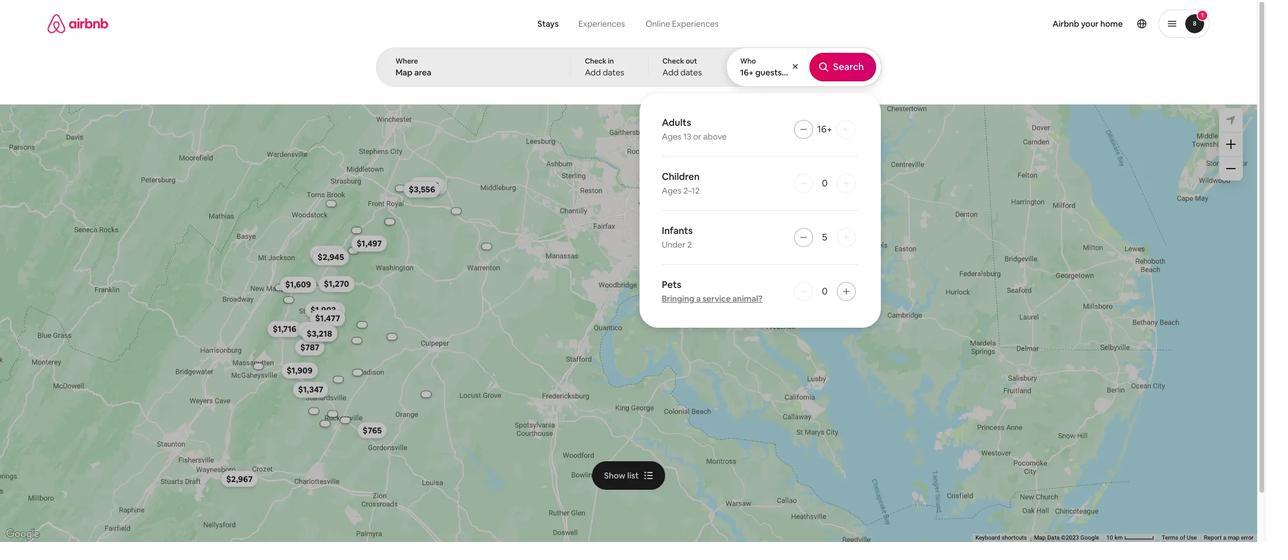 Task type: locate. For each thing, give the bounding box(es) containing it.
$1,716
[[272, 324, 296, 335]]

experiences inside button
[[579, 18, 625, 29]]

2 experiences from the left
[[672, 18, 719, 29]]

who
[[741, 56, 756, 66]]

$1,477
[[315, 313, 340, 324]]

2
[[688, 240, 692, 250]]

out
[[686, 56, 698, 66]]

1 check from the left
[[585, 56, 607, 66]]

experiences inside "link"
[[672, 18, 719, 29]]

zoom out image
[[1227, 164, 1236, 174]]

$1,086 button
[[297, 322, 334, 338]]

1 vertical spatial 16+
[[818, 123, 833, 136]]

check out add dates
[[663, 56, 702, 78]]

0 vertical spatial 0
[[822, 177, 828, 190]]

$2,063
[[415, 181, 442, 192]]

0 for children
[[822, 177, 828, 190]]

zoom in image
[[1227, 140, 1236, 149]]

what can we help you find? tab list
[[528, 12, 635, 36]]

None search field
[[376, 0, 882, 328]]

ages inside "children ages 2–12"
[[662, 186, 682, 196]]

0 vertical spatial a
[[697, 294, 701, 305]]

1 experiences from the left
[[579, 18, 625, 29]]

report
[[1205, 535, 1222, 542]]

online
[[646, 18, 671, 29]]

experiences up in
[[579, 18, 625, 29]]

error
[[1242, 535, 1254, 542]]

experiences right online
[[672, 18, 719, 29]]

add inside check in add dates
[[585, 67, 601, 78]]

or
[[694, 131, 702, 142]]

1 vertical spatial ages
[[662, 186, 682, 196]]

airbnb
[[1053, 18, 1080, 29]]

map
[[1228, 535, 1240, 542]]

views
[[360, 76, 379, 85]]

1 horizontal spatial a
[[1224, 535, 1227, 542]]

16+
[[741, 67, 754, 78], [818, 123, 833, 136]]

terms of use
[[1162, 535, 1198, 542]]

2 check from the left
[[663, 56, 684, 66]]

$3,556
[[409, 184, 435, 195]]

$1,270 button
[[310, 246, 346, 262], [318, 276, 354, 293]]

16+ down who at the right top of the page
[[741, 67, 754, 78]]

children
[[662, 171, 700, 183]]

0 horizontal spatial 5
[[786, 67, 791, 78]]

1 dates from the left
[[603, 67, 625, 78]]

dates down in
[[603, 67, 625, 78]]

1 add from the left
[[585, 67, 601, 78]]

check inside check out add dates
[[663, 56, 684, 66]]

0 horizontal spatial a
[[697, 294, 701, 305]]

$1,270 for top '$1,270' button
[[315, 249, 340, 259]]

group
[[48, 48, 1006, 94]]

dates inside check in add dates
[[603, 67, 625, 78]]

ages down adults
[[662, 131, 682, 142]]

add right domes
[[663, 67, 679, 78]]

children ages 2–12
[[662, 171, 700, 196]]

off-
[[717, 76, 731, 85]]

ages inside adults ages 13 or above
[[662, 131, 682, 142]]

list
[[628, 471, 639, 481]]

1 horizontal spatial add
[[663, 67, 679, 78]]

1 horizontal spatial 16+
[[818, 123, 833, 136]]

$2,967
[[226, 474, 252, 485]]

1 horizontal spatial dates
[[681, 67, 702, 78]]

use
[[1187, 535, 1198, 542]]

check
[[585, 56, 607, 66], [663, 56, 684, 66]]

0 horizontal spatial check
[[585, 56, 607, 66]]

off-the-grid
[[717, 76, 758, 85]]

$787
[[300, 342, 319, 353]]

add right skiing
[[585, 67, 601, 78]]

$1,909
[[286, 366, 312, 376]]

0 vertical spatial $1,270
[[315, 249, 340, 259]]

airbnb your home
[[1053, 18, 1123, 29]]

check for check in add dates
[[585, 56, 607, 66]]

1 vertical spatial $1,270
[[324, 279, 349, 290]]

keyboard
[[976, 535, 1001, 542]]

2 add from the left
[[663, 67, 679, 78]]

experiences button
[[569, 12, 635, 36]]

0 horizontal spatial 16+
[[741, 67, 754, 78]]

$1,270 left $1,497 on the left of page
[[315, 249, 340, 259]]

0 horizontal spatial dates
[[603, 67, 625, 78]]

$1,045
[[314, 305, 340, 316]]

mansions
[[399, 76, 430, 86]]

who 16+ guests, 5 infants
[[741, 56, 819, 78]]

data
[[1048, 535, 1060, 542]]

1 vertical spatial 0
[[822, 285, 828, 298]]

$1,270 button down the $2,945
[[318, 276, 354, 293]]

castles
[[886, 76, 911, 86]]

dates
[[603, 67, 625, 78], [681, 67, 702, 78]]

1 vertical spatial 5
[[823, 231, 828, 244]]

add for check in add dates
[[585, 67, 601, 78]]

pets bringing a service animal?
[[662, 279, 763, 305]]

add
[[585, 67, 601, 78], [663, 67, 679, 78]]

a left map on the bottom right of page
[[1224, 535, 1227, 542]]

$1,045 button
[[309, 302, 345, 319]]

of
[[1181, 535, 1186, 542]]

display total before taxes switch
[[1179, 64, 1200, 78]]

a left service
[[697, 294, 701, 305]]

dates for check in add dates
[[603, 67, 625, 78]]

16+ down the lakefront
[[818, 123, 833, 136]]

1 0 from the top
[[822, 177, 828, 190]]

2 dates from the left
[[681, 67, 702, 78]]

dates inside check out add dates
[[681, 67, 702, 78]]

2 ages from the top
[[662, 186, 682, 196]]

0 vertical spatial $1,270 button
[[310, 246, 346, 262]]

2 0 from the top
[[822, 285, 828, 298]]

adults
[[662, 117, 692, 129]]

dates for check out add dates
[[681, 67, 702, 78]]

$1,270 down the $2,945
[[324, 279, 349, 290]]

0 horizontal spatial experiences
[[579, 18, 625, 29]]

$1,609
[[285, 280, 311, 290]]

1 horizontal spatial experiences
[[672, 18, 719, 29]]

$1,903
[[310, 305, 336, 315]]

animal?
[[733, 294, 763, 305]]

$2,945
[[317, 252, 344, 263]]

0 vertical spatial ages
[[662, 131, 682, 142]]

1 ages from the top
[[662, 131, 682, 142]]

ages down children
[[662, 186, 682, 196]]

$1,270
[[315, 249, 340, 259], [324, 279, 349, 290]]

10
[[1107, 535, 1114, 542]]

online experiences link
[[635, 12, 730, 36]]

1 vertical spatial a
[[1224, 535, 1227, 542]]

a
[[697, 294, 701, 305], [1224, 535, 1227, 542]]

check left in
[[585, 56, 607, 66]]

check inside check in add dates
[[585, 56, 607, 66]]

in
[[608, 56, 614, 66]]

your
[[1082, 18, 1099, 29]]

1 horizontal spatial check
[[663, 56, 684, 66]]

0 for pets
[[822, 285, 828, 298]]

0 horizontal spatial add
[[585, 67, 601, 78]]

experiences
[[579, 18, 625, 29], [672, 18, 719, 29]]

check left out
[[663, 56, 684, 66]]

16+ inside the who 16+ guests, 5 infants
[[741, 67, 754, 78]]

add inside check out add dates
[[663, 67, 679, 78]]

0 vertical spatial 16+
[[741, 67, 754, 78]]

0 vertical spatial 5
[[786, 67, 791, 78]]

show
[[604, 471, 626, 481]]

$1,270 button left $1,497 on the left of page
[[310, 246, 346, 262]]

dates down out
[[681, 67, 702, 78]]

keyboard shortcuts button
[[976, 535, 1027, 543]]

10 km
[[1107, 535, 1125, 542]]



Task type: describe. For each thing, give the bounding box(es) containing it.
5 inside the who 16+ guests, 5 infants
[[786, 67, 791, 78]]

ages for children
[[662, 186, 682, 196]]

bringing a service animal? button
[[662, 294, 763, 305]]

$1,909 $3,218
[[286, 329, 332, 376]]

infants under 2
[[662, 225, 693, 250]]

$1,732
[[414, 180, 439, 190]]

above
[[703, 131, 727, 142]]

$1,347
[[298, 385, 323, 395]]

$765
[[363, 425, 382, 436]]

$1,909 button
[[281, 363, 318, 379]]

show list
[[604, 471, 639, 481]]

stays tab panel
[[376, 48, 882, 328]]

infants
[[662, 225, 693, 237]]

report a map error
[[1205, 535, 1254, 542]]

1 horizontal spatial 5
[[823, 231, 828, 244]]

$1,497
[[357, 238, 382, 249]]

stays button
[[528, 12, 569, 36]]

$1,477 button
[[310, 310, 345, 327]]

check in add dates
[[585, 56, 625, 78]]

$765 button
[[357, 422, 387, 439]]

treehouses
[[659, 76, 698, 86]]

$3,556 button
[[403, 181, 440, 198]]

$1,732 button
[[409, 177, 444, 193]]

$1,903 button
[[305, 302, 341, 318]]

10 km button
[[1103, 535, 1159, 543]]

Where field
[[396, 67, 551, 78]]

google image
[[3, 528, 42, 543]]

where
[[396, 56, 418, 66]]

domes
[[612, 76, 636, 86]]

amazing views
[[328, 76, 379, 85]]

google map
showing 67 stays. region
[[0, 94, 1258, 543]]

none search field containing adults
[[376, 0, 882, 328]]

under
[[662, 240, 686, 250]]

skiing
[[561, 76, 581, 86]]

$2,967 button
[[221, 471, 258, 488]]

$1,001 button
[[303, 325, 338, 341]]

a inside pets bringing a service animal?
[[697, 294, 701, 305]]

shortcuts
[[1002, 535, 1027, 542]]

guests,
[[756, 67, 784, 78]]

report a map error link
[[1205, 535, 1254, 542]]

map data ©2023 google
[[1035, 535, 1100, 542]]

add for check out add dates
[[663, 67, 679, 78]]

1 button
[[1159, 10, 1210, 38]]

1 vertical spatial $1,270 button
[[318, 276, 354, 293]]

home
[[1101, 18, 1123, 29]]

$2,063 button
[[410, 178, 447, 195]]

infants
[[793, 67, 819, 78]]

©2023
[[1062, 535, 1080, 542]]

ages for adults
[[662, 131, 682, 142]]

$1,609 button
[[280, 277, 316, 293]]

online experiences
[[646, 18, 719, 29]]

$1,347 button
[[293, 382, 328, 398]]

map
[[1035, 535, 1046, 542]]

google
[[1081, 535, 1100, 542]]

terms
[[1162, 535, 1179, 542]]

group containing amazing views
[[48, 48, 1006, 94]]

$3,218 button
[[301, 326, 337, 342]]

service
[[703, 294, 731, 305]]

lakefront
[[830, 76, 863, 86]]

stays
[[538, 18, 559, 29]]

$1,001
[[308, 328, 333, 338]]

check for check out add dates
[[663, 56, 684, 66]]

airbnb your home link
[[1046, 11, 1131, 36]]

$1,497 button
[[351, 235, 387, 252]]

show list button
[[593, 462, 665, 490]]

profile element
[[748, 0, 1210, 48]]

trending
[[779, 76, 809, 86]]

adults ages 13 or above
[[662, 117, 727, 142]]

grid
[[745, 76, 758, 85]]

km
[[1115, 535, 1123, 542]]

bringing
[[662, 294, 695, 305]]

the-
[[731, 76, 745, 85]]

13
[[684, 131, 692, 142]]

$2,945 button
[[312, 249, 349, 266]]

pets
[[662, 279, 682, 291]]

2–12
[[684, 186, 700, 196]]

terms of use link
[[1162, 535, 1198, 542]]

keyboard shortcuts
[[976, 535, 1027, 542]]

$1,270 for the bottom '$1,270' button
[[324, 279, 349, 290]]

$787 button
[[295, 339, 325, 356]]

$1,716 button
[[267, 321, 302, 338]]

1
[[1202, 11, 1204, 19]]



Task type: vqa. For each thing, say whether or not it's contained in the screenshot.
bottom Due
no



